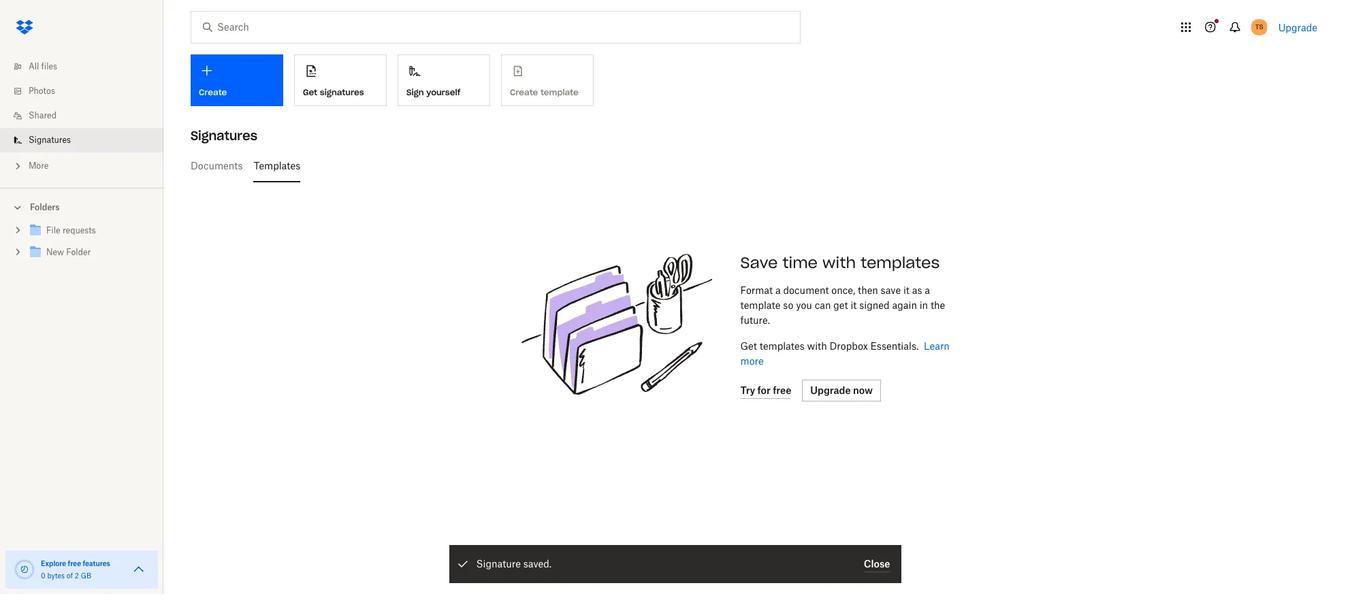 Task type: locate. For each thing, give the bounding box(es) containing it.
0 horizontal spatial it
[[851, 300, 857, 311]]

it right get
[[851, 300, 857, 311]]

save
[[741, 253, 778, 273]]

list
[[0, 46, 164, 188]]

it
[[904, 285, 910, 296], [851, 300, 857, 311]]

1 vertical spatial with
[[808, 341, 828, 352]]

a right as in the top right of the page
[[925, 285, 931, 296]]

signatures inside the signatures link
[[29, 135, 71, 145]]

ts button
[[1249, 16, 1271, 38]]

more image
[[11, 159, 25, 173]]

0 vertical spatial it
[[904, 285, 910, 296]]

0 horizontal spatial get
[[303, 87, 318, 97]]

learn more
[[741, 341, 950, 367]]

signature saved.
[[477, 559, 552, 570]]

future.
[[741, 315, 771, 326]]

a right format
[[776, 285, 781, 296]]

alert
[[449, 546, 902, 584]]

try
[[741, 385, 756, 396]]

1 horizontal spatial free
[[773, 385, 792, 396]]

with left dropbox
[[808, 341, 828, 352]]

free up 2
[[68, 560, 81, 568]]

0 horizontal spatial upgrade
[[811, 385, 851, 397]]

saved.
[[524, 559, 552, 570]]

try for free button
[[741, 383, 792, 399]]

folders button
[[0, 197, 164, 217]]

1 vertical spatial free
[[68, 560, 81, 568]]

in
[[920, 300, 929, 311]]

sign yourself button
[[398, 55, 491, 106]]

free
[[773, 385, 792, 396], [68, 560, 81, 568]]

0 vertical spatial get
[[303, 87, 318, 97]]

files
[[41, 61, 57, 72]]

get up "more"
[[741, 341, 757, 352]]

upgrade for upgrade link
[[1279, 21, 1318, 33]]

save time with templates
[[741, 253, 940, 273]]

create
[[199, 87, 227, 97]]

0 horizontal spatial templates
[[760, 341, 805, 352]]

0 vertical spatial with
[[823, 253, 856, 273]]

upgrade left now
[[811, 385, 851, 397]]

signatures link
[[11, 128, 164, 153]]

1 horizontal spatial get
[[741, 341, 757, 352]]

templates up save
[[861, 253, 940, 273]]

group
[[0, 217, 164, 274]]

1 horizontal spatial a
[[925, 285, 931, 296]]

explore free features 0 bytes of 2 gb
[[41, 560, 110, 580]]

1 a from the left
[[776, 285, 781, 296]]

1 horizontal spatial it
[[904, 285, 910, 296]]

a
[[776, 285, 781, 296], [925, 285, 931, 296]]

for
[[758, 385, 771, 396]]

the
[[931, 300, 946, 311]]

quota usage element
[[14, 559, 35, 581]]

close button
[[864, 557, 891, 573]]

signatures list item
[[0, 128, 164, 153]]

upgrade now
[[811, 385, 873, 397]]

with for dropbox
[[808, 341, 828, 352]]

time
[[783, 253, 818, 273]]

as
[[913, 285, 923, 296]]

0 horizontal spatial signatures
[[29, 135, 71, 145]]

get inside 'get signatures' button
[[303, 87, 318, 97]]

free inside explore free features 0 bytes of 2 gb
[[68, 560, 81, 568]]

free right for
[[773, 385, 792, 396]]

tab list
[[191, 150, 1324, 183]]

0 vertical spatial upgrade
[[1279, 21, 1318, 33]]

with
[[823, 253, 856, 273], [808, 341, 828, 352]]

upgrade inside button
[[811, 385, 851, 397]]

0 vertical spatial free
[[773, 385, 792, 396]]

signatures up documents
[[191, 128, 258, 144]]

signatures
[[191, 128, 258, 144], [29, 135, 71, 145]]

format
[[741, 285, 773, 296]]

sign
[[407, 87, 424, 97]]

photos link
[[11, 79, 164, 104]]

signatures down "shared"
[[29, 135, 71, 145]]

with up once,
[[823, 253, 856, 273]]

all files link
[[11, 55, 164, 79]]

0 vertical spatial templates
[[861, 253, 940, 273]]

upgrade link
[[1279, 21, 1318, 33]]

get
[[303, 87, 318, 97], [741, 341, 757, 352]]

1 horizontal spatial upgrade
[[1279, 21, 1318, 33]]

0 horizontal spatial free
[[68, 560, 81, 568]]

it left as in the top right of the page
[[904, 285, 910, 296]]

1 vertical spatial get
[[741, 341, 757, 352]]

documents tab
[[191, 150, 243, 183]]

document
[[784, 285, 829, 296]]

templates
[[861, 253, 940, 273], [760, 341, 805, 352]]

save
[[881, 285, 901, 296]]

1 vertical spatial it
[[851, 300, 857, 311]]

1 horizontal spatial templates
[[861, 253, 940, 273]]

dropbox
[[830, 341, 868, 352]]

alert containing close
[[449, 546, 902, 584]]

get left signatures on the left top of page
[[303, 87, 318, 97]]

once,
[[832, 285, 856, 296]]

file
[[46, 226, 60, 236]]

upgrade
[[1279, 21, 1318, 33], [811, 385, 851, 397]]

upgrade right ts dropdown button
[[1279, 21, 1318, 33]]

get for get templates with dropbox essentials.
[[741, 341, 757, 352]]

0 horizontal spatial a
[[776, 285, 781, 296]]

documents
[[191, 160, 243, 172]]

group containing file requests
[[0, 217, 164, 274]]

templates up "more"
[[760, 341, 805, 352]]

1 vertical spatial upgrade
[[811, 385, 851, 397]]

signatures
[[320, 87, 364, 97]]



Task type: vqa. For each thing, say whether or not it's contained in the screenshot.
2nd a from the right
yes



Task type: describe. For each thing, give the bounding box(es) containing it.
learn
[[924, 341, 950, 352]]

all
[[29, 61, 39, 72]]

new
[[46, 247, 64, 258]]

try for free
[[741, 385, 792, 396]]

new folder
[[46, 247, 91, 258]]

2 a from the left
[[925, 285, 931, 296]]

sign yourself
[[407, 87, 461, 97]]

signed
[[860, 300, 890, 311]]

close
[[864, 558, 891, 570]]

photos
[[29, 86, 55, 96]]

new folder link
[[27, 244, 153, 262]]

all files
[[29, 61, 57, 72]]

get signatures
[[303, 87, 364, 97]]

create button
[[191, 55, 283, 106]]

template
[[741, 300, 781, 311]]

requests
[[63, 226, 96, 236]]

get signatures button
[[294, 55, 387, 106]]

folder
[[66, 247, 91, 258]]

now
[[854, 385, 873, 397]]

list containing all files
[[0, 46, 164, 188]]

again
[[893, 300, 918, 311]]

features
[[83, 560, 110, 568]]

gb
[[81, 572, 91, 580]]

explore
[[41, 560, 66, 568]]

shared
[[29, 110, 57, 121]]

get
[[834, 300, 849, 311]]

templates tab
[[254, 150, 301, 183]]

so
[[784, 300, 794, 311]]

1 horizontal spatial signatures
[[191, 128, 258, 144]]

then
[[858, 285, 879, 296]]

get templates with dropbox essentials.
[[741, 341, 919, 352]]

learn more link
[[741, 341, 950, 367]]

bytes
[[47, 572, 65, 580]]

more
[[29, 161, 49, 171]]

upgrade for upgrade now
[[811, 385, 851, 397]]

with for templates
[[823, 253, 856, 273]]

of
[[67, 572, 73, 580]]

0
[[41, 572, 45, 580]]

2
[[75, 572, 79, 580]]

upgrade now button
[[803, 380, 882, 402]]

more
[[741, 356, 764, 367]]

1 vertical spatial templates
[[760, 341, 805, 352]]

file requests
[[46, 226, 96, 236]]

essentials.
[[871, 341, 919, 352]]

can
[[815, 300, 832, 311]]

signature
[[477, 559, 521, 570]]

folders
[[30, 202, 60, 213]]

you
[[797, 300, 813, 311]]

get for get signatures
[[303, 87, 318, 97]]

dropbox image
[[11, 14, 38, 41]]

shared link
[[11, 104, 164, 128]]

tab list containing documents
[[191, 150, 1324, 183]]

Search text field
[[217, 20, 773, 35]]

templates
[[254, 160, 301, 172]]

format a document once, then save it as a template so you can get it signed again in the future.
[[741, 285, 946, 326]]

ts
[[1256, 22, 1264, 31]]

yourself
[[427, 87, 461, 97]]

file requests link
[[27, 222, 153, 240]]

free inside button
[[773, 385, 792, 396]]



